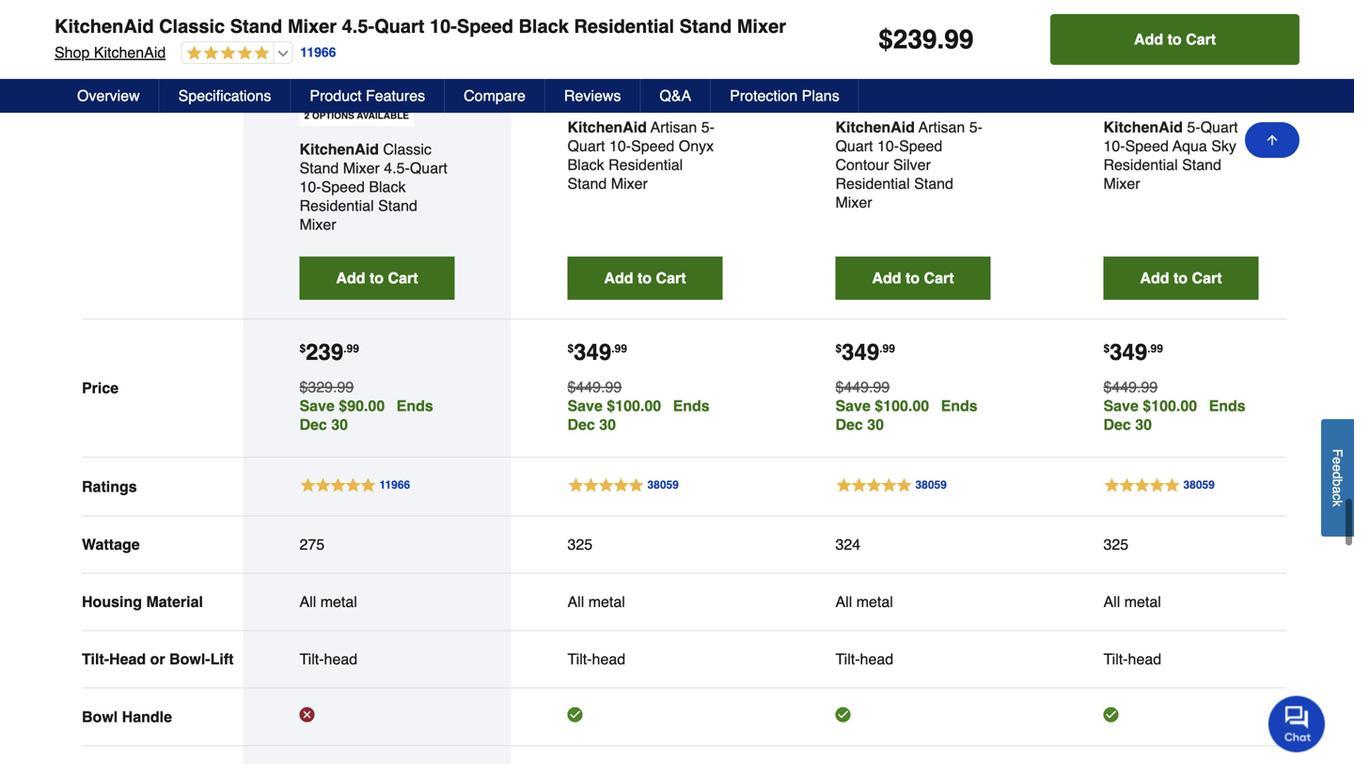 Task type: vqa. For each thing, say whether or not it's contained in the screenshot.
third $100.00
yes



Task type: locate. For each thing, give the bounding box(es) containing it.
324 cell
[[835, 536, 991, 554]]

protection plans button
[[711, 79, 859, 113]]

4.5-
[[342, 16, 374, 37], [384, 159, 410, 177]]

10- down the reviews button on the top of the page
[[609, 137, 631, 155]]

1 horizontal spatial classic
[[383, 141, 432, 158]]

black down the reviews button on the top of the page
[[567, 156, 604, 174]]

2 30 from the left
[[599, 416, 616, 434]]

2 $449.99 from the left
[[835, 379, 890, 396]]

name
[[82, 86, 123, 103]]

2 horizontal spatial available
[[893, 88, 945, 99]]

1 $ 349 . 99 from the left
[[567, 340, 627, 365]]

onyx
[[679, 137, 714, 155]]

options for artisan 5- quart 10-speed onyx black residential stand mixer
[[580, 88, 622, 99]]

kitchenaid for artisan 5- quart 10-speed onyx black residential stand mixer
[[567, 119, 647, 136]]

protection
[[730, 87, 798, 104]]

1 e from the top
[[1330, 457, 1345, 464]]

$100.00
[[607, 397, 661, 415], [875, 397, 929, 415], [1143, 397, 1197, 415]]

$ inside $ 239 . 99
[[299, 342, 306, 356]]

10- left aqua
[[1103, 137, 1125, 155]]

9 options available right plans
[[840, 88, 945, 99]]

0 horizontal spatial 325 cell
[[567, 536, 723, 554]]

1 horizontal spatial 4.5-
[[384, 159, 410, 177]]

options down the product
[[312, 111, 354, 121]]

1 yes image from the left
[[835, 708, 850, 723]]

speed
[[457, 16, 513, 37], [631, 137, 675, 155], [899, 137, 943, 155], [1125, 137, 1169, 155], [321, 178, 365, 196]]

black up compare button
[[519, 16, 569, 37]]

4.5- up product features
[[342, 16, 374, 37]]

0 horizontal spatial artisan
[[651, 119, 697, 136]]

1 horizontal spatial save $100.00
[[835, 397, 929, 415]]

3 head from the left
[[860, 651, 893, 668]]

mixer
[[288, 16, 337, 37], [737, 16, 786, 37], [343, 159, 380, 177], [611, 175, 648, 192], [1103, 175, 1140, 192], [835, 194, 872, 211], [299, 216, 336, 233]]

options
[[580, 88, 622, 99], [848, 88, 890, 99], [312, 111, 354, 121]]

cart
[[1186, 31, 1216, 48], [388, 270, 418, 287], [656, 270, 686, 287], [924, 270, 954, 287], [1192, 270, 1222, 287]]

4 metal from the left
[[1124, 593, 1161, 611]]

metal
[[320, 593, 357, 611], [588, 593, 625, 611], [856, 593, 893, 611], [1124, 593, 1161, 611]]

cell
[[299, 708, 455, 727], [567, 708, 723, 727], [835, 708, 991, 727], [1103, 708, 1259, 727]]

3 $100.00 from the left
[[1143, 397, 1197, 415]]

speed down 2 options available cell
[[321, 178, 365, 196]]

reviews
[[564, 87, 621, 104]]

mixer inside 5-quart 10-speed aqua sky residential stand mixer
[[1103, 175, 1140, 192]]

10- inside artisan 5- quart 10-speed contour silver residential stand mixer
[[877, 137, 899, 155]]

2 horizontal spatial $100.00
[[1143, 397, 1197, 415]]

e up b
[[1330, 464, 1345, 472]]

5- for artisan 5- quart 10-speed contour silver residential stand mixer
[[969, 119, 983, 136]]

residential
[[574, 16, 674, 37], [608, 156, 683, 174], [1103, 156, 1178, 174], [835, 175, 910, 192], [299, 197, 374, 214]]

save $100.00
[[567, 397, 661, 415], [835, 397, 929, 415], [1103, 397, 1197, 415]]

4 all metal from the left
[[1103, 593, 1161, 611]]

4 all metal cell from the left
[[1103, 593, 1259, 612]]

1 tilt-head cell from the left
[[299, 650, 455, 669]]

9 right compare button
[[572, 88, 577, 99]]

0 horizontal spatial 9 options available
[[572, 88, 677, 99]]

available inside cell
[[357, 111, 409, 121]]

2 horizontal spatial options
[[848, 88, 890, 99]]

add for artisan 5- quart 10-speed contour silver residential stand mixer
[[872, 270, 901, 287]]

1 9 options available cell from the left
[[567, 84, 682, 104]]

add to cart button for artisan 5- quart 10-speed contour silver residential stand mixer
[[835, 257, 991, 300]]

cart for artisan 5- quart 10-speed contour silver residential stand mixer
[[924, 270, 954, 287]]

2 save from the left
[[567, 397, 603, 415]]

275 cell
[[299, 536, 455, 554]]

1 horizontal spatial $ 239 . 99
[[878, 24, 974, 55]]

speed left the onyx
[[631, 137, 675, 155]]

0 horizontal spatial $ 349 . 99
[[567, 340, 627, 365]]

4.8 stars image
[[182, 45, 269, 63]]

9 options available cell for artisan 5- quart 10-speed contour silver residential stand mixer
[[835, 84, 950, 104]]

q&a button
[[641, 79, 711, 113]]

2
[[304, 111, 309, 121]]

5- inside 5-quart 10-speed aqua sky residential stand mixer
[[1187, 119, 1200, 136]]

all metal for 2nd all metal cell
[[567, 593, 625, 611]]

4 ends dec 30 from the left
[[1103, 397, 1246, 434]]

5-
[[701, 119, 715, 136], [969, 119, 983, 136], [1187, 119, 1200, 136]]

9 right plans
[[840, 88, 845, 99]]

bowl
[[82, 708, 118, 726]]

or
[[150, 651, 165, 668]]

compare
[[464, 87, 526, 104]]

1 horizontal spatial $ 349 . 99
[[835, 340, 895, 365]]

1 horizontal spatial 9 options available cell
[[835, 84, 950, 104]]

4.5- down 2 options available
[[384, 159, 410, 177]]

head
[[324, 651, 357, 668], [592, 651, 625, 668], [860, 651, 893, 668], [1128, 651, 1161, 668]]

0 vertical spatial black
[[519, 16, 569, 37]]

2 9 options available from the left
[[840, 88, 945, 99]]

2 dec from the left
[[567, 416, 595, 434]]

artisan 5- quart 10-speed onyx black residential stand mixer
[[567, 119, 715, 192]]

add
[[1134, 31, 1163, 48], [336, 270, 365, 287], [604, 270, 633, 287], [872, 270, 901, 287], [1140, 270, 1169, 287]]

lift
[[210, 651, 234, 668]]

black inside the classic stand mixer 4.5-quart 10-speed black residential stand mixer
[[369, 178, 406, 196]]

available down features
[[357, 111, 409, 121]]

artisan inside artisan 5- quart 10-speed onyx black residential stand mixer
[[651, 119, 697, 136]]

1 vertical spatial $ 239 . 99
[[299, 340, 359, 365]]

product features button
[[291, 79, 445, 113]]

4 ends from the left
[[1209, 397, 1246, 415]]

325
[[567, 536, 593, 553], [1103, 536, 1129, 553]]

ends dec 30
[[299, 397, 433, 434], [567, 397, 710, 434], [835, 397, 978, 434], [1103, 397, 1246, 434]]

1 save $100.00 from the left
[[567, 397, 661, 415]]

1 horizontal spatial 325 cell
[[1103, 536, 1259, 554]]

yes image
[[567, 708, 583, 723]]

speed left aqua
[[1125, 137, 1169, 155]]

tilt-head for first the tilt-head cell from the right
[[1103, 651, 1161, 668]]

options inside cell
[[312, 111, 354, 121]]

kitchenaid up aqua
[[1103, 119, 1183, 136]]

10-
[[430, 16, 457, 37], [609, 137, 631, 155], [877, 137, 899, 155], [1103, 137, 1125, 155], [299, 178, 321, 196]]

349
[[574, 340, 611, 365], [842, 340, 879, 365], [1110, 340, 1147, 365]]

residential down aqua
[[1103, 156, 1178, 174]]

1 horizontal spatial 325
[[1103, 536, 1129, 553]]

add for artisan 5- quart 10-speed onyx black residential stand mixer
[[604, 270, 633, 287]]

classic down features
[[383, 141, 432, 158]]

kitchenaid up the contour
[[835, 119, 915, 136]]

0 horizontal spatial yes image
[[835, 708, 850, 723]]

1 vertical spatial black
[[567, 156, 604, 174]]

tilt-head or bowl-lift
[[82, 651, 234, 668]]

0 horizontal spatial $449.99
[[567, 379, 622, 396]]

5-quart 10-speed aqua sky residential stand mixer
[[1103, 119, 1238, 192]]

1 all metal from the left
[[299, 593, 357, 611]]

$ 349 . 99
[[567, 340, 627, 365], [835, 340, 895, 365], [1103, 340, 1163, 365]]

plans
[[802, 87, 839, 104]]

.
[[937, 24, 944, 55], [343, 342, 347, 356], [611, 342, 615, 356], [879, 342, 883, 356], [1147, 342, 1151, 356]]

dec
[[299, 416, 327, 434], [567, 416, 595, 434], [835, 416, 863, 434], [1103, 416, 1131, 434]]

artisan 5- quart 10-speed contour silver residential stand mixer
[[835, 119, 983, 211]]

stand inside 5-quart 10-speed aqua sky residential stand mixer
[[1182, 156, 1221, 174]]

4 head from the left
[[1128, 651, 1161, 668]]

shop
[[55, 44, 90, 61]]

99 inside $ 239 . 99
[[347, 342, 359, 356]]

to for artisan 5- quart 10-speed onyx black residential stand mixer
[[638, 270, 652, 287]]

1 horizontal spatial 349
[[842, 340, 879, 365]]

residential down the onyx
[[608, 156, 683, 174]]

quart
[[374, 16, 424, 37], [1200, 119, 1238, 136], [567, 137, 605, 155], [835, 137, 873, 155], [410, 159, 447, 177]]

0 horizontal spatial 349
[[574, 340, 611, 365]]

2 horizontal spatial save $100.00
[[1103, 397, 1197, 415]]

0 horizontal spatial 325
[[567, 536, 593, 553]]

0 horizontal spatial $100.00
[[607, 397, 661, 415]]

kitchenaid
[[55, 16, 154, 37], [94, 44, 166, 61], [567, 119, 647, 136], [835, 119, 915, 136], [1103, 119, 1183, 136], [299, 141, 379, 158]]

available up the silver in the right of the page
[[893, 88, 945, 99]]

to
[[1167, 31, 1182, 48], [370, 270, 384, 287], [638, 270, 652, 287], [905, 270, 920, 287], [1173, 270, 1188, 287]]

2 all from the left
[[567, 593, 584, 611]]

9 options available for artisan 5- quart 10-speed onyx black residential stand mixer
[[572, 88, 677, 99]]

bowl handle
[[82, 708, 172, 726]]

0 horizontal spatial options
[[312, 111, 354, 121]]

239
[[893, 24, 937, 55], [306, 340, 343, 365]]

30
[[331, 416, 348, 434], [599, 416, 616, 434], [867, 416, 884, 434], [1135, 416, 1152, 434]]

3 5- from the left
[[1187, 119, 1200, 136]]

3 save $100.00 from the left
[[1103, 397, 1197, 415]]

0 horizontal spatial 5-
[[701, 119, 715, 136]]

1 $449.99 from the left
[[567, 379, 622, 396]]

all metal
[[299, 593, 357, 611], [567, 593, 625, 611], [835, 593, 893, 611], [1103, 593, 1161, 611]]

0 horizontal spatial 239
[[306, 340, 343, 365]]

1 5- from the left
[[701, 119, 715, 136]]

tilt-head for 4th the tilt-head cell from the right
[[299, 651, 357, 668]]

to for artisan 5- quart 10-speed contour silver residential stand mixer
[[905, 270, 920, 287]]

specifications
[[178, 87, 271, 104]]

3 tilt-head from the left
[[835, 651, 893, 668]]

1 horizontal spatial $100.00
[[875, 397, 929, 415]]

kitchenaid down 2 options available cell
[[299, 141, 379, 158]]

shop kitchenaid
[[55, 44, 166, 61]]

tilt-head cell
[[299, 650, 455, 669], [567, 650, 723, 669], [835, 650, 991, 669], [1103, 650, 1259, 669]]

stand
[[230, 16, 282, 37], [680, 16, 732, 37], [1182, 156, 1221, 174], [299, 159, 339, 177], [567, 175, 607, 192], [914, 175, 953, 192], [378, 197, 417, 214]]

artisan up the silver in the right of the page
[[919, 119, 965, 136]]

head
[[109, 651, 146, 668]]

5- inside artisan 5- quart 10-speed onyx black residential stand mixer
[[701, 119, 715, 136]]

residential down 2 options available cell
[[299, 197, 374, 214]]

1 artisan from the left
[[651, 119, 697, 136]]

add to cart
[[1134, 31, 1216, 48], [336, 270, 418, 287], [604, 270, 686, 287], [872, 270, 954, 287], [1140, 270, 1222, 287]]

0 horizontal spatial available
[[357, 111, 409, 121]]

speed up the silver in the right of the page
[[899, 137, 943, 155]]

$ 239 . 99
[[878, 24, 974, 55], [299, 340, 359, 365]]

save
[[299, 397, 335, 415], [567, 397, 603, 415], [835, 397, 871, 415], [1103, 397, 1139, 415]]

9 options available cell up artisan 5- quart 10-speed onyx black residential stand mixer
[[567, 84, 682, 104]]

2 tilt-head from the left
[[567, 651, 625, 668]]

quart down the reviews button on the top of the page
[[567, 137, 605, 155]]

c
[[1330, 494, 1345, 500]]

all
[[299, 593, 316, 611], [567, 593, 584, 611], [835, 593, 852, 611], [1103, 593, 1120, 611]]

2 horizontal spatial 349
[[1110, 340, 1147, 365]]

4 cell from the left
[[1103, 708, 1259, 727]]

mixer inside artisan 5- quart 10-speed onyx black residential stand mixer
[[611, 175, 648, 192]]

$449.99
[[567, 379, 622, 396], [835, 379, 890, 396], [1103, 379, 1158, 396]]

1 vertical spatial classic
[[383, 141, 432, 158]]

protection plans
[[730, 87, 839, 104]]

1 ends from the left
[[397, 397, 433, 415]]

1 horizontal spatial 9
[[840, 88, 845, 99]]

2 head from the left
[[592, 651, 625, 668]]

0 horizontal spatial 9
[[572, 88, 577, 99]]

2 ends from the left
[[673, 397, 710, 415]]

1 horizontal spatial 9 options available
[[840, 88, 945, 99]]

options right plans
[[848, 88, 890, 99]]

2 325 cell from the left
[[1103, 536, 1259, 554]]

4 save from the left
[[1103, 397, 1139, 415]]

1 horizontal spatial 5-
[[969, 119, 983, 136]]

tilt-head for second the tilt-head cell from left
[[567, 651, 625, 668]]

add to cart button for classic stand mixer 4.5-quart 10-speed black residential stand mixer
[[299, 257, 455, 300]]

1 ends dec 30 from the left
[[299, 397, 433, 434]]

all metal cell
[[299, 593, 455, 612], [567, 593, 723, 612], [835, 593, 991, 612], [1103, 593, 1259, 612]]

mixer inside artisan 5- quart 10-speed contour silver residential stand mixer
[[835, 194, 872, 211]]

9 options available
[[572, 88, 677, 99], [840, 88, 945, 99]]

stand inside artisan 5- quart 10-speed contour silver residential stand mixer
[[914, 175, 953, 192]]

available right reviews
[[625, 88, 677, 99]]

9 options available cell up artisan 5- quart 10-speed contour silver residential stand mixer
[[835, 84, 950, 104]]

classic
[[159, 16, 225, 37], [383, 141, 432, 158]]

artisan inside artisan 5- quart 10-speed contour silver residential stand mixer
[[919, 119, 965, 136]]

kitchenaid up overview
[[94, 44, 166, 61]]

compare button
[[445, 79, 545, 113]]

options up artisan 5- quart 10-speed onyx black residential stand mixer
[[580, 88, 622, 99]]

residential up reviews
[[574, 16, 674, 37]]

ends
[[397, 397, 433, 415], [673, 397, 710, 415], [941, 397, 978, 415], [1209, 397, 1246, 415]]

3 dec from the left
[[835, 416, 863, 434]]

2 horizontal spatial $449.99
[[1103, 379, 1158, 396]]

quart up features
[[374, 16, 424, 37]]

kitchenaid for artisan 5- quart 10-speed contour silver residential stand mixer
[[835, 119, 915, 136]]

10- up the silver in the right of the page
[[877, 137, 899, 155]]

2 horizontal spatial 5-
[[1187, 119, 1200, 136]]

tilt-
[[82, 651, 109, 668], [299, 651, 324, 668], [567, 651, 592, 668], [835, 651, 860, 668], [1103, 651, 1128, 668]]

9 options available up artisan 5- quart 10-speed onyx black residential stand mixer
[[572, 88, 677, 99]]

2 artisan from the left
[[919, 119, 965, 136]]

b
[[1330, 479, 1345, 486]]

0 horizontal spatial classic
[[159, 16, 225, 37]]

0 horizontal spatial save $100.00
[[567, 397, 661, 415]]

2 9 options available cell from the left
[[835, 84, 950, 104]]

e up d
[[1330, 457, 1345, 464]]

10- down 2
[[299, 178, 321, 196]]

quart up sky
[[1200, 119, 1238, 136]]

1 horizontal spatial options
[[580, 88, 622, 99]]

2 metal from the left
[[588, 593, 625, 611]]

artisan
[[651, 119, 697, 136], [919, 119, 965, 136]]

classic inside the classic stand mixer 4.5-quart 10-speed black residential stand mixer
[[383, 141, 432, 158]]

1 horizontal spatial $449.99
[[835, 379, 890, 396]]

add to cart button
[[1051, 14, 1300, 65], [299, 257, 455, 300], [567, 257, 723, 300], [835, 257, 991, 300], [1103, 257, 1259, 300]]

9
[[572, 88, 577, 99], [840, 88, 845, 99]]

quart up the contour
[[835, 137, 873, 155]]

0 horizontal spatial 9 options available cell
[[567, 84, 682, 104]]

1 vertical spatial 4.5-
[[384, 159, 410, 177]]

5- inside artisan 5- quart 10-speed contour silver residential stand mixer
[[969, 119, 983, 136]]

add to cart for artisan 5- quart 10-speed contour silver residential stand mixer
[[872, 270, 954, 287]]

1 head from the left
[[324, 651, 357, 668]]

9 options available cell for artisan 5- quart 10-speed onyx black residential stand mixer
[[567, 84, 682, 104]]

2 horizontal spatial $ 349 . 99
[[1103, 340, 1163, 365]]

2 all metal from the left
[[567, 593, 625, 611]]

1 9 options available from the left
[[572, 88, 677, 99]]

3 save from the left
[[835, 397, 871, 415]]

available
[[625, 88, 677, 99], [893, 88, 945, 99], [357, 111, 409, 121]]

$
[[878, 24, 893, 55], [299, 342, 306, 356], [567, 342, 574, 356], [835, 342, 842, 356], [1103, 342, 1110, 356]]

99
[[944, 24, 974, 55], [347, 342, 359, 356], [615, 342, 627, 356], [883, 342, 895, 356], [1151, 342, 1163, 356]]

save $90.00
[[299, 397, 385, 415]]

black down 2 options available
[[369, 178, 406, 196]]

residential down the contour
[[835, 175, 910, 192]]

3 tilt-head cell from the left
[[835, 650, 991, 669]]

tilt-head
[[299, 651, 357, 668], [567, 651, 625, 668], [835, 651, 893, 668], [1103, 651, 1161, 668]]

9 options available cell
[[567, 84, 682, 104], [835, 84, 950, 104]]

1 30 from the left
[[331, 416, 348, 434]]

silver
[[893, 156, 931, 174]]

1 horizontal spatial available
[[625, 88, 677, 99]]

325 cell
[[567, 536, 723, 554], [1103, 536, 1259, 554]]

1 9 from the left
[[572, 88, 577, 99]]

3 all metal from the left
[[835, 593, 893, 611]]

2 5- from the left
[[969, 119, 983, 136]]

yes image for 4th cell from the left
[[1103, 708, 1118, 723]]

f e e d b a c k
[[1330, 449, 1345, 507]]

3 tilt- from the left
[[567, 651, 592, 668]]

chat invite button image
[[1268, 695, 1326, 753]]

2 yes image from the left
[[1103, 708, 1118, 723]]

artisan up the onyx
[[651, 119, 697, 136]]

yes image
[[835, 708, 850, 723], [1103, 708, 1118, 723]]

0 horizontal spatial 4.5-
[[342, 16, 374, 37]]

4 30 from the left
[[1135, 416, 1152, 434]]

kitchenaid down the reviews button on the top of the page
[[567, 119, 647, 136]]

available for artisan 5- quart 10-speed onyx black residential stand mixer
[[625, 88, 677, 99]]

residential inside 5-quart 10-speed aqua sky residential stand mixer
[[1103, 156, 1178, 174]]

d
[[1330, 472, 1345, 479]]

quart down features
[[410, 159, 447, 177]]

2 vertical spatial black
[[369, 178, 406, 196]]

contour
[[835, 156, 889, 174]]

4 tilt-head from the left
[[1103, 651, 1161, 668]]

1 horizontal spatial yes image
[[1103, 708, 1118, 723]]

1 tilt-head from the left
[[299, 651, 357, 668]]

1 horizontal spatial 239
[[893, 24, 937, 55]]

10- inside 5-quart 10-speed aqua sky residential stand mixer
[[1103, 137, 1125, 155]]

overview
[[77, 87, 140, 104]]

classic up 4.8 stars image
[[159, 16, 225, 37]]

1 horizontal spatial artisan
[[919, 119, 965, 136]]

2 options available cell
[[299, 106, 414, 126]]

0 horizontal spatial $ 239 . 99
[[299, 340, 359, 365]]

2 9 from the left
[[840, 88, 845, 99]]



Task type: describe. For each thing, give the bounding box(es) containing it.
kitchenaid for 5-quart 10-speed aqua sky residential stand mixer
[[1103, 119, 1183, 136]]

kitchenaid up shop kitchenaid
[[55, 16, 154, 37]]

available for classic stand mixer 4.5-quart 10-speed black residential stand mixer
[[357, 111, 409, 121]]

1 tilt- from the left
[[82, 651, 109, 668]]

product
[[310, 87, 362, 104]]

ratings
[[82, 478, 137, 495]]

sky
[[1211, 137, 1236, 155]]

head for 2nd the tilt-head cell from right
[[860, 651, 893, 668]]

275
[[299, 536, 325, 553]]

5 tilt- from the left
[[1103, 651, 1128, 668]]

4 tilt- from the left
[[835, 651, 860, 668]]

1 save from the left
[[299, 397, 335, 415]]

speed up compare
[[457, 16, 513, 37]]

available for artisan 5- quart 10-speed contour silver residential stand mixer
[[893, 88, 945, 99]]

9 for artisan 5- quart 10-speed onyx black residential stand mixer
[[572, 88, 577, 99]]

1 325 cell from the left
[[567, 536, 723, 554]]

2 tilt- from the left
[[299, 651, 324, 668]]

4.5- inside the classic stand mixer 4.5-quart 10-speed black residential stand mixer
[[384, 159, 410, 177]]

options for classic stand mixer 4.5-quart 10-speed black residential stand mixer
[[312, 111, 354, 121]]

cart for classic stand mixer 4.5-quart 10-speed black residential stand mixer
[[388, 270, 418, 287]]

1 cell from the left
[[299, 708, 455, 727]]

stand inside artisan 5- quart 10-speed onyx black residential stand mixer
[[567, 175, 607, 192]]

bowl-
[[169, 651, 210, 668]]

handle
[[122, 708, 172, 726]]

3 ends from the left
[[941, 397, 978, 415]]

4 all from the left
[[1103, 593, 1120, 611]]

2 325 from the left
[[1103, 536, 1129, 553]]

head for first the tilt-head cell from the right
[[1128, 651, 1161, 668]]

q&a
[[660, 87, 691, 104]]

3 metal from the left
[[856, 593, 893, 611]]

head for 4th the tilt-head cell from the right
[[324, 651, 357, 668]]

2 $ 349 . 99 from the left
[[835, 340, 895, 365]]

1 all metal cell from the left
[[299, 593, 455, 612]]

3 all from the left
[[835, 593, 852, 611]]

yes image for second cell from right
[[835, 708, 850, 723]]

classic stand mixer 4.5-quart 10-speed black residential stand mixer
[[299, 141, 447, 233]]

artisan for artisan 5- quart 10-speed contour silver residential stand mixer
[[919, 119, 965, 136]]

all metal for 4th all metal cell from right
[[299, 593, 357, 611]]

features
[[366, 87, 425, 104]]

wattage
[[82, 536, 140, 553]]

2 ends dec 30 from the left
[[567, 397, 710, 434]]

quart inside artisan 5- quart 10-speed onyx black residential stand mixer
[[567, 137, 605, 155]]

residential inside artisan 5- quart 10-speed onyx black residential stand mixer
[[608, 156, 683, 174]]

kitchenaid classic stand mixer 4.5-quart 10-speed black residential stand mixer
[[55, 16, 786, 37]]

5- for artisan 5- quart 10-speed onyx black residential stand mixer
[[701, 119, 715, 136]]

0 vertical spatial $ 239 . 99
[[878, 24, 974, 55]]

9 for artisan 5- quart 10-speed contour silver residential stand mixer
[[840, 88, 845, 99]]

head for second the tilt-head cell from left
[[592, 651, 625, 668]]

1 325 from the left
[[567, 536, 593, 553]]

tilt-head for 2nd the tilt-head cell from right
[[835, 651, 893, 668]]

speed inside artisan 5- quart 10-speed onyx black residential stand mixer
[[631, 137, 675, 155]]

product features
[[310, 87, 425, 104]]

3 ends dec 30 from the left
[[835, 397, 978, 434]]

kitchenaid for classic stand mixer 4.5-quart 10-speed black residential stand mixer
[[299, 141, 379, 158]]

overview button
[[58, 79, 160, 113]]

quart inside artisan 5- quart 10-speed contour silver residential stand mixer
[[835, 137, 873, 155]]

1 dec from the left
[[299, 416, 327, 434]]

a
[[1330, 486, 1345, 494]]

0 vertical spatial 4.5-
[[342, 16, 374, 37]]

1 349 from the left
[[574, 340, 611, 365]]

2 all metal cell from the left
[[567, 593, 723, 612]]

0 vertical spatial 239
[[893, 24, 937, 55]]

residential inside the classic stand mixer 4.5-quart 10-speed black residential stand mixer
[[299, 197, 374, 214]]

9 options available for artisan 5- quart 10-speed contour silver residential stand mixer
[[840, 88, 945, 99]]

add to cart button for artisan 5- quart 10-speed onyx black residential stand mixer
[[567, 257, 723, 300]]

3 349 from the left
[[1110, 340, 1147, 365]]

options for artisan 5- quart 10-speed contour silver residential stand mixer
[[848, 88, 890, 99]]

price
[[82, 380, 119, 397]]

10- inside artisan 5- quart 10-speed onyx black residential stand mixer
[[609, 137, 631, 155]]

f
[[1330, 449, 1345, 457]]

1 metal from the left
[[320, 593, 357, 611]]

to for classic stand mixer 4.5-quart 10-speed black residential stand mixer
[[370, 270, 384, 287]]

artisan for artisan 5- quart 10-speed onyx black residential stand mixer
[[651, 119, 697, 136]]

add for classic stand mixer 4.5-quart 10-speed black residential stand mixer
[[336, 270, 365, 287]]

quart inside 5-quart 10-speed aqua sky residential stand mixer
[[1200, 119, 1238, 136]]

speed inside artisan 5- quart 10-speed contour silver residential stand mixer
[[899, 137, 943, 155]]

10- up compare button
[[430, 16, 457, 37]]

reviews button
[[545, 79, 641, 113]]

speed inside the classic stand mixer 4.5-quart 10-speed black residential stand mixer
[[321, 178, 365, 196]]

11966
[[300, 45, 336, 60]]

3 cell from the left
[[835, 708, 991, 727]]

2 $100.00 from the left
[[875, 397, 929, 415]]

cart for artisan 5- quart 10-speed onyx black residential stand mixer
[[656, 270, 686, 287]]

add to cart for artisan 5- quart 10-speed onyx black residential stand mixer
[[604, 270, 686, 287]]

10- inside the classic stand mixer 4.5-quart 10-speed black residential stand mixer
[[299, 178, 321, 196]]

1 $100.00 from the left
[[607, 397, 661, 415]]

f e e d b a c k button
[[1321, 419, 1354, 537]]

4 dec from the left
[[1103, 416, 1131, 434]]

all metal for second all metal cell from right
[[835, 593, 893, 611]]

2 save $100.00 from the left
[[835, 397, 929, 415]]

aqua
[[1172, 137, 1207, 155]]

324
[[835, 536, 861, 553]]

residential inside artisan 5- quart 10-speed contour silver residential stand mixer
[[835, 175, 910, 192]]

4 tilt-head cell from the left
[[1103, 650, 1259, 669]]

quart inside the classic stand mixer 4.5-quart 10-speed black residential stand mixer
[[410, 159, 447, 177]]

$90.00
[[339, 397, 385, 415]]

material
[[146, 593, 203, 611]]

2 tilt-head cell from the left
[[567, 650, 723, 669]]

2 349 from the left
[[842, 340, 879, 365]]

specifications button
[[160, 79, 291, 113]]

$329.99
[[299, 379, 354, 396]]

no image
[[299, 708, 315, 723]]

1 vertical spatial 239
[[306, 340, 343, 365]]

3 30 from the left
[[867, 416, 884, 434]]

2 e from the top
[[1330, 464, 1345, 472]]

2 cell from the left
[[567, 708, 723, 727]]

2 options available
[[304, 111, 409, 121]]

0 vertical spatial classic
[[159, 16, 225, 37]]

1 all from the left
[[299, 593, 316, 611]]

speed inside 5-quart 10-speed aqua sky residential stand mixer
[[1125, 137, 1169, 155]]

arrow up image
[[1265, 133, 1280, 148]]

3 $449.99 from the left
[[1103, 379, 1158, 396]]

housing material
[[82, 593, 203, 611]]

all metal for fourth all metal cell
[[1103, 593, 1161, 611]]

3 $ 349 . 99 from the left
[[1103, 340, 1163, 365]]

add to cart for classic stand mixer 4.5-quart 10-speed black residential stand mixer
[[336, 270, 418, 287]]

black inside artisan 5- quart 10-speed onyx black residential stand mixer
[[567, 156, 604, 174]]

3 all metal cell from the left
[[835, 593, 991, 612]]

k
[[1330, 500, 1345, 507]]

housing
[[82, 593, 142, 611]]

. inside $ 239 . 99
[[343, 342, 347, 356]]



